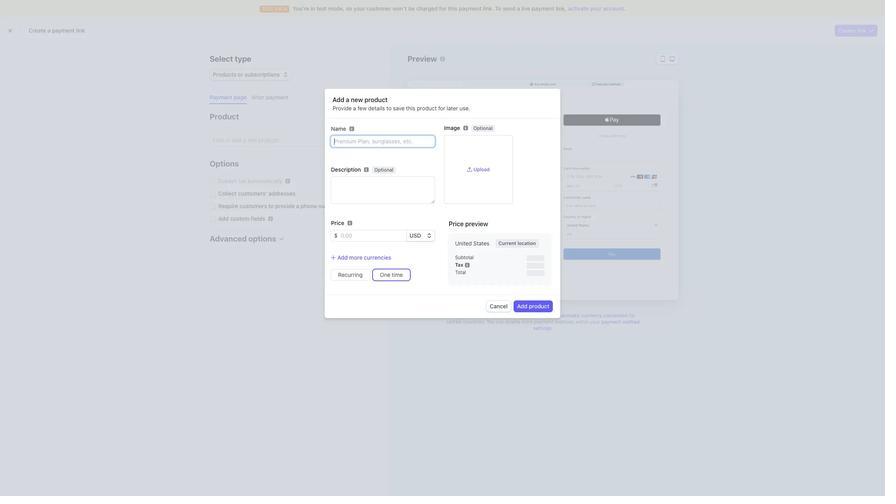 Task type: locate. For each thing, give the bounding box(es) containing it.
collect for collect tax automatically
[[218, 178, 237, 184]]

1 horizontal spatial optional
[[474, 125, 493, 131]]

1 horizontal spatial more
[[522, 319, 533, 325]]

0 vertical spatial collect
[[218, 178, 237, 184]]

1 horizontal spatial link
[[858, 27, 867, 34]]

payment inside "button"
[[210, 94, 232, 101]]

provide
[[275, 203, 295, 209]]

charged
[[417, 5, 438, 12]]

price up $
[[331, 220, 344, 226]]

mode,
[[328, 5, 345, 12]]

more
[[349, 254, 363, 261], [522, 319, 533, 325]]

to
[[495, 5, 502, 12]]

2 vertical spatial product
[[529, 303, 550, 310]]

1 horizontal spatial product
[[417, 105, 437, 112]]

add inside payment page 'tab panel'
[[218, 215, 229, 222]]

0 horizontal spatial this
[[406, 105, 416, 112]]

1 vertical spatial payment
[[451, 313, 470, 319]]

2 collect from the top
[[218, 190, 237, 197]]

add down require
[[218, 215, 229, 222]]

fields
[[251, 215, 265, 222]]

2 vertical spatial for
[[630, 313, 636, 319]]

add up recurring
[[338, 254, 348, 261]]

require customers to provide a phone number
[[218, 203, 339, 209]]

links
[[471, 313, 483, 319]]

options
[[210, 159, 239, 168]]

domain
[[610, 82, 621, 85]]

0 vertical spatial to
[[387, 105, 392, 112]]

price for price
[[331, 220, 344, 226]]

add more currencies button
[[331, 254, 392, 262]]

create link
[[839, 27, 867, 34]]

add for a
[[333, 96, 345, 103]]

current
[[499, 241, 517, 246]]

this right charged
[[448, 5, 458, 12]]

1 vertical spatial product
[[417, 105, 437, 112]]

more up recurring
[[349, 254, 363, 261]]

link inside button
[[858, 27, 867, 34]]

price left preview
[[449, 221, 464, 228]]

create for create a payment link
[[29, 27, 46, 34]]

0 vertical spatial more
[[349, 254, 363, 261]]

your
[[354, 5, 365, 12], [590, 5, 602, 12], [603, 82, 610, 85], [590, 319, 600, 325]]

activate
[[568, 5, 589, 12]]

price preview
[[449, 221, 488, 228]]

a
[[517, 5, 520, 12], [47, 27, 51, 34], [346, 96, 350, 103], [353, 105, 356, 112], [296, 203, 299, 209]]

0 vertical spatial payment
[[210, 94, 232, 101]]

more down 30 languages link
[[522, 319, 533, 325]]

0 vertical spatial product
[[365, 96, 388, 103]]

0 vertical spatial .
[[624, 5, 626, 12]]

page
[[234, 94, 247, 101]]

buy.stripe.com
[[535, 82, 556, 85]]

30 languages link
[[516, 313, 547, 319]]

.
[[624, 5, 626, 12], [552, 325, 553, 331]]

use your domain
[[597, 82, 621, 85]]

link.
[[483, 5, 494, 12]]

add for product
[[517, 303, 528, 310]]

1 collect from the top
[[218, 178, 237, 184]]

1 horizontal spatial create
[[839, 27, 856, 34]]

to inside payment page 'tab panel'
[[269, 203, 274, 209]]

payment up certain
[[451, 313, 470, 319]]

0 vertical spatial optional
[[474, 125, 493, 131]]

payment links supports over 30 languages and automatic currency conversion
[[451, 313, 628, 319]]

automatic
[[558, 313, 581, 319]]

create link button
[[836, 25, 878, 36]]

image
[[444, 125, 460, 131]]

collect up require
[[218, 190, 237, 197]]

phone
[[301, 203, 317, 209]]

provide
[[333, 105, 352, 112]]

for certain countries. you can enable more payment methods within your
[[447, 313, 636, 325]]

1 vertical spatial .
[[552, 325, 553, 331]]

0 vertical spatial for
[[439, 5, 447, 12]]

0 horizontal spatial optional
[[375, 167, 394, 173]]

price for price preview
[[449, 221, 464, 228]]

tax
[[455, 262, 464, 268]]

0 horizontal spatial more
[[349, 254, 363, 261]]

0 horizontal spatial link
[[76, 27, 85, 34]]

advanced options button
[[207, 229, 284, 244]]

usd
[[410, 232, 421, 239]]

account
[[603, 5, 624, 12]]

1 vertical spatial this
[[406, 105, 416, 112]]

0 horizontal spatial price
[[331, 220, 344, 226]]

require
[[218, 203, 238, 209]]

upload
[[474, 167, 490, 172]]

your down automatic currency conversion link
[[590, 319, 600, 325]]

create inside button
[[839, 27, 856, 34]]

type
[[235, 54, 252, 63]]

optional right image
[[474, 125, 493, 131]]

product up payment links supports over 30 languages and automatic currency conversion
[[529, 303, 550, 310]]

for right charged
[[439, 5, 447, 12]]

collect left tax
[[218, 178, 237, 184]]

states
[[474, 240, 490, 247]]

add up the provide
[[333, 96, 345, 103]]

None text field
[[331, 177, 435, 204]]

cancel
[[490, 303, 508, 310]]

for
[[439, 5, 447, 12], [438, 105, 446, 112], [630, 313, 636, 319]]

collect customers' addresses
[[218, 190, 296, 197]]

0 horizontal spatial payment
[[210, 94, 232, 101]]

payment left page
[[210, 94, 232, 101]]

1 horizontal spatial payment
[[451, 313, 470, 319]]

customers'
[[238, 190, 267, 197]]

product left later
[[417, 105, 437, 112]]

add for custom
[[218, 215, 229, 222]]

countries.
[[463, 319, 486, 325]]

upload button
[[468, 167, 490, 173]]

1 horizontal spatial to
[[387, 105, 392, 112]]

total
[[455, 270, 466, 276]]

2 horizontal spatial product
[[529, 303, 550, 310]]

add for more
[[338, 254, 348, 261]]

2 create from the left
[[839, 27, 856, 34]]

add up 30
[[517, 303, 528, 310]]

2 link from the left
[[858, 27, 867, 34]]

currencies
[[364, 254, 392, 261]]

select type
[[210, 54, 252, 63]]

create
[[29, 27, 46, 34], [839, 27, 856, 34]]

certain
[[447, 319, 462, 325]]

1 vertical spatial collect
[[218, 190, 237, 197]]

products or subscriptions button
[[210, 68, 291, 80]]

for inside for certain countries. you can enable more payment methods within your
[[630, 313, 636, 319]]

to left provide
[[269, 203, 274, 209]]

payment link settings tab list
[[207, 91, 375, 104]]

1 create from the left
[[29, 27, 46, 34]]

to left "save"
[[387, 105, 392, 112]]

description
[[331, 166, 361, 173]]

supports
[[484, 313, 504, 319]]

use your domain button
[[589, 82, 625, 86]]

payment
[[210, 94, 232, 101], [451, 313, 470, 319]]

your right use
[[603, 82, 610, 85]]

more inside for certain countries. you can enable more payment methods within your
[[522, 319, 533, 325]]

you
[[487, 319, 495, 325]]

tax
[[238, 178, 246, 184]]

payment
[[459, 5, 482, 12], [532, 5, 555, 12], [52, 27, 75, 34], [266, 94, 289, 101], [535, 319, 554, 325], [602, 319, 621, 325]]

methods
[[555, 319, 575, 325]]

for up method
[[630, 313, 636, 319]]

name
[[331, 125, 346, 132]]

0 horizontal spatial .
[[552, 325, 553, 331]]

1 vertical spatial more
[[522, 319, 533, 325]]

payment page
[[210, 94, 247, 101]]

your right activate
[[590, 5, 602, 12]]

for inside add a new product provide a few details to save this product for later use.
[[438, 105, 446, 112]]

so
[[346, 5, 352, 12]]

add
[[333, 96, 345, 103], [218, 215, 229, 222], [338, 254, 348, 261], [517, 303, 528, 310]]

0 horizontal spatial create
[[29, 27, 46, 34]]

add product button
[[514, 301, 553, 312]]

product up details
[[365, 96, 388, 103]]

1 horizontal spatial this
[[448, 5, 458, 12]]

to inside add a new product provide a few details to save this product for later use.
[[387, 105, 392, 112]]

optional down premium plan, sunglasses, etc. text box
[[375, 167, 394, 173]]

this inside add a new product provide a few details to save this product for later use.
[[406, 105, 416, 112]]

payment inside button
[[266, 94, 289, 101]]

recurring
[[338, 272, 363, 278]]

1 vertical spatial for
[[438, 105, 446, 112]]

automatically
[[248, 178, 283, 184]]

1 vertical spatial optional
[[375, 167, 394, 173]]

live
[[522, 5, 531, 12]]

1 horizontal spatial price
[[449, 221, 464, 228]]

for left later
[[438, 105, 446, 112]]

optional for image
[[474, 125, 493, 131]]

add inside add a new product provide a few details to save this product for later use.
[[333, 96, 345, 103]]

0 horizontal spatial to
[[269, 203, 274, 209]]

1 vertical spatial to
[[269, 203, 274, 209]]

this right "save"
[[406, 105, 416, 112]]



Task type: describe. For each thing, give the bounding box(es) containing it.
addresses
[[269, 190, 296, 197]]

after
[[252, 94, 265, 101]]

link,
[[556, 5, 567, 12]]

payment inside for certain countries. you can enable more payment methods within your
[[535, 319, 554, 325]]

collect tax automatically
[[218, 178, 283, 184]]

be
[[409, 5, 415, 12]]

preview
[[466, 221, 488, 228]]

a inside 'tab panel'
[[296, 203, 299, 209]]

add more currencies
[[338, 254, 392, 261]]

$ button
[[331, 230, 338, 241]]

select
[[210, 54, 233, 63]]

use.
[[460, 105, 470, 112]]

one time
[[380, 272, 403, 278]]

later
[[447, 105, 458, 112]]

$
[[334, 232, 338, 239]]

product inside button
[[529, 303, 550, 310]]

1 horizontal spatial .
[[624, 5, 626, 12]]

you're in test mode, so your customer won't be charged for this payment link. to send a live payment link, activate your account .
[[293, 5, 626, 12]]

united states
[[455, 240, 490, 247]]

enable
[[506, 319, 521, 325]]

0.00 text field
[[338, 230, 407, 241]]

optional for description
[[375, 167, 394, 173]]

customers
[[240, 203, 267, 209]]

subscriptions
[[245, 71, 280, 78]]

your inside button
[[603, 82, 610, 85]]

and
[[549, 313, 557, 319]]

one
[[380, 272, 391, 278]]

current location
[[499, 241, 536, 246]]

customer
[[367, 5, 391, 12]]

30
[[516, 313, 522, 319]]

within
[[576, 319, 589, 325]]

won't
[[393, 5, 407, 12]]

over
[[505, 313, 515, 319]]

payment for payment page
[[210, 94, 232, 101]]

automatic currency conversion link
[[558, 313, 628, 319]]

more inside button
[[349, 254, 363, 261]]

send
[[503, 5, 516, 12]]

payment method settings
[[533, 319, 640, 331]]

method
[[623, 319, 640, 325]]

use
[[597, 82, 602, 85]]

products
[[213, 71, 236, 78]]

test
[[317, 5, 327, 12]]

preview
[[408, 54, 437, 63]]

product
[[210, 112, 239, 121]]

currency
[[582, 313, 602, 319]]

add a new product provide a few details to save this product for later use.
[[333, 96, 470, 112]]

payment method settings link
[[533, 319, 640, 331]]

custom
[[230, 215, 250, 222]]

your inside for certain countries. you can enable more payment methods within your
[[590, 319, 600, 325]]

collect for collect customers' addresses
[[218, 190, 237, 197]]

advanced
[[210, 234, 247, 243]]

languages
[[524, 313, 547, 319]]

payment for payment links supports over 30 languages and automatic currency conversion
[[451, 313, 470, 319]]

settings
[[533, 325, 552, 331]]

payment page button
[[207, 91, 252, 104]]

payment page tab panel
[[204, 104, 375, 255]]

1 link from the left
[[76, 27, 85, 34]]

payment inside payment method settings
[[602, 319, 621, 325]]

create for create link
[[839, 27, 856, 34]]

Premium Plan, sunglasses, etc. text field
[[331, 136, 435, 147]]

in
[[311, 5, 315, 12]]

location
[[518, 241, 536, 246]]

usd button
[[407, 230, 435, 241]]

add custom fields
[[218, 215, 265, 222]]

new
[[351, 96, 363, 103]]

advanced options
[[210, 234, 276, 243]]

number
[[318, 203, 339, 209]]

subtotal
[[455, 255, 474, 261]]

few
[[358, 105, 367, 112]]

0 horizontal spatial product
[[365, 96, 388, 103]]

cancel button
[[487, 301, 511, 312]]

create a payment link
[[29, 27, 85, 34]]

time
[[392, 272, 403, 278]]

info image
[[465, 263, 470, 267]]

or
[[238, 71, 243, 78]]

united
[[455, 240, 472, 247]]

can
[[497, 319, 505, 325]]

products or subscriptions
[[213, 71, 280, 78]]

your right so at the top of page
[[354, 5, 365, 12]]

details
[[368, 105, 385, 112]]

options
[[249, 234, 276, 243]]

you're
[[293, 5, 309, 12]]

0 vertical spatial this
[[448, 5, 458, 12]]



Task type: vqa. For each thing, say whether or not it's contained in the screenshot.
the Additional
no



